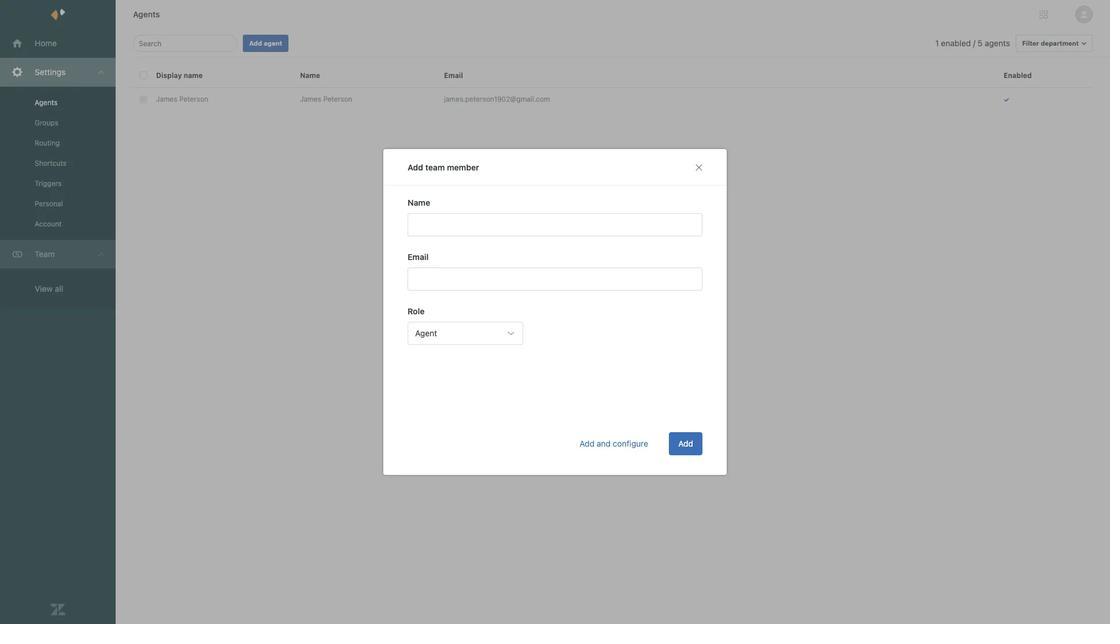 Task type: vqa. For each thing, say whether or not it's contained in the screenshot.
first Peterson from left
yes



Task type: describe. For each thing, give the bounding box(es) containing it.
add agent
[[249, 39, 282, 47]]

department
[[1041, 39, 1079, 47]]

settings
[[35, 67, 66, 77]]

1 vertical spatial agents
[[35, 98, 57, 107]]

1 peterson from the left
[[179, 95, 208, 104]]

display
[[156, 71, 182, 80]]

/
[[973, 38, 976, 48]]

Search text field
[[139, 36, 228, 50]]

2 james from the left
[[300, 95, 321, 104]]

james.peterson1902@gmail.com
[[444, 95, 550, 104]]

1 horizontal spatial agents
[[133, 9, 160, 19]]

home
[[35, 38, 57, 48]]

2 james peterson from the left
[[300, 95, 352, 104]]

shortcuts
[[35, 159, 66, 168]]

view all
[[35, 284, 63, 294]]

add agent button
[[243, 35, 289, 52]]

triggers
[[35, 179, 62, 188]]

5
[[978, 38, 983, 48]]

1 james peterson from the left
[[156, 95, 208, 104]]



Task type: locate. For each thing, give the bounding box(es) containing it.
james peterson down display name
[[156, 95, 208, 104]]

0 vertical spatial agents
[[133, 9, 160, 19]]

personal
[[35, 199, 63, 208]]

filter department
[[1022, 39, 1079, 47]]

filter
[[1022, 39, 1039, 47]]

add
[[249, 39, 262, 47]]

2 peterson from the left
[[323, 95, 352, 104]]

1 james from the left
[[156, 95, 177, 104]]

groups
[[35, 119, 58, 127]]

1 horizontal spatial james
[[300, 95, 321, 104]]

agents up groups
[[35, 98, 57, 107]]

zendesk products image
[[1040, 10, 1048, 19]]

agents
[[133, 9, 160, 19], [35, 98, 57, 107]]

agent
[[264, 39, 282, 47]]

james peterson down name
[[300, 95, 352, 104]]

james peterson
[[156, 95, 208, 104], [300, 95, 352, 104]]

name
[[300, 71, 320, 80]]

0 horizontal spatial james
[[156, 95, 177, 104]]

agents
[[985, 38, 1010, 48]]

enabled
[[1004, 71, 1032, 80]]

james down name
[[300, 95, 321, 104]]

1
[[935, 38, 939, 48]]

routing
[[35, 139, 60, 147]]

view
[[35, 284, 53, 294]]

enabled
[[941, 38, 971, 48]]

peterson
[[179, 95, 208, 104], [323, 95, 352, 104]]

james down 'display'
[[156, 95, 177, 104]]

team
[[35, 249, 55, 259]]

all
[[55, 284, 63, 294]]

1 horizontal spatial peterson
[[323, 95, 352, 104]]

1 horizontal spatial james peterson
[[300, 95, 352, 104]]

0 horizontal spatial peterson
[[179, 95, 208, 104]]

james
[[156, 95, 177, 104], [300, 95, 321, 104]]

0 horizontal spatial james peterson
[[156, 95, 208, 104]]

1 enabled / 5 agents
[[935, 38, 1010, 48]]

filter department button
[[1016, 35, 1093, 52]]

name
[[184, 71, 203, 80]]

agents up search text field
[[133, 9, 160, 19]]

email
[[444, 71, 463, 80]]

account
[[35, 220, 62, 228]]

0 horizontal spatial agents
[[35, 98, 57, 107]]

display name
[[156, 71, 203, 80]]



